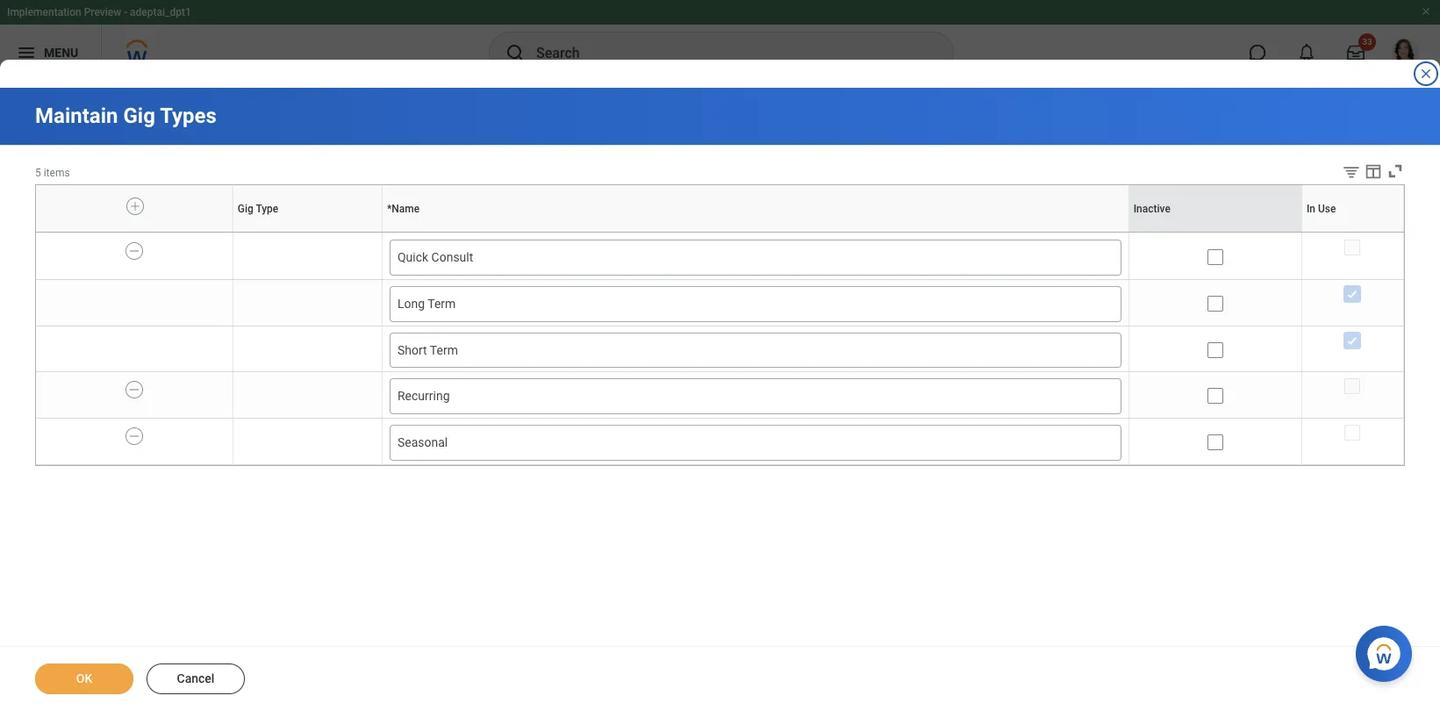 Task type: vqa. For each thing, say whether or not it's contained in the screenshot.
5 ITEMS
yes



Task type: describe. For each thing, give the bounding box(es) containing it.
1 check small image from the top
[[1342, 283, 1363, 304]]

quick consult
[[398, 250, 473, 264]]

minus image
[[128, 243, 141, 259]]

implementation
[[7, 6, 81, 18]]

long term
[[398, 297, 456, 311]]

gig for gig type name inactive in use
[[305, 232, 307, 233]]

0 horizontal spatial name
[[392, 202, 420, 215]]

0 horizontal spatial gig
[[123, 104, 155, 128]]

1 horizontal spatial use
[[1352, 232, 1354, 233]]

row element containing short term
[[36, 326, 1404, 377]]

recurring
[[398, 389, 450, 403]]

gig type
[[238, 202, 279, 215]]

quick
[[398, 250, 428, 264]]

gig type name inactive in use
[[305, 232, 1354, 233]]

type for gig type name inactive in use
[[307, 232, 309, 233]]

click to view/edit grid preferences image
[[1364, 161, 1383, 181]]

gig type button
[[305, 232, 310, 233]]

workday assistant region
[[1356, 619, 1419, 682]]

gig for gig type
[[238, 202, 254, 215]]

items
[[44, 167, 70, 179]]

Recurring text field
[[398, 388, 1114, 405]]

1 horizontal spatial in
[[1351, 232, 1352, 233]]

close maintain gig types image
[[1419, 67, 1433, 81]]

type for gig type
[[256, 202, 279, 215]]

short term
[[398, 343, 458, 357]]

Long Term text field
[[398, 296, 1114, 312]]

5
[[35, 167, 41, 179]]

search image
[[505, 42, 526, 63]]

in use button
[[1351, 232, 1355, 233]]

-
[[124, 6, 127, 18]]

* name
[[387, 202, 420, 215]]

consult
[[431, 250, 473, 264]]

maintain gig types
[[35, 104, 217, 128]]

0 vertical spatial use
[[1318, 202, 1336, 215]]

row element containing recurring
[[36, 372, 1404, 423]]

types
[[160, 104, 217, 128]]



Task type: locate. For each thing, give the bounding box(es) containing it.
0 horizontal spatial inactive
[[1134, 202, 1171, 215]]

term for short term
[[430, 343, 458, 357]]

in use
[[1307, 202, 1336, 215]]

Short Term text field
[[398, 342, 1114, 358]]

inactive
[[1134, 202, 1171, 215], [1214, 232, 1217, 233]]

notifications large image
[[1298, 44, 1316, 61]]

5 items
[[35, 167, 70, 179]]

0 horizontal spatial type
[[256, 202, 279, 215]]

cancel button
[[147, 664, 245, 694]]

preview
[[84, 6, 121, 18]]

profile logan mcneil element
[[1381, 33, 1430, 72]]

row element up short term text field
[[36, 279, 1404, 331]]

2 minus image from the top
[[128, 428, 141, 444]]

term inside short term text field
[[430, 343, 458, 357]]

toolbar
[[1329, 161, 1405, 184]]

maintain gig types main content
[[0, 88, 1440, 710]]

1 vertical spatial name
[[754, 232, 756, 233]]

minus image
[[128, 382, 141, 398], [128, 428, 141, 444]]

term
[[428, 297, 456, 311], [430, 343, 458, 357]]

Seasonal text field
[[398, 435, 1114, 451]]

inbox large image
[[1347, 44, 1365, 61]]

1 vertical spatial gig
[[238, 202, 254, 215]]

1 vertical spatial in
[[1351, 232, 1352, 233]]

seasonal
[[398, 435, 448, 449]]

minus image for row element containing seasonal
[[128, 428, 141, 444]]

row element containing seasonal
[[36, 418, 1404, 470]]

2 horizontal spatial gig
[[305, 232, 307, 233]]

ok
[[76, 671, 92, 685]]

1 minus image from the top
[[128, 382, 141, 398]]

0 horizontal spatial use
[[1318, 202, 1336, 215]]

4 row element from the top
[[36, 326, 1404, 377]]

term inside long term text box
[[428, 297, 456, 311]]

inactive button
[[1214, 232, 1217, 233]]

1 vertical spatial inactive
[[1214, 232, 1217, 233]]

3 row element from the top
[[36, 279, 1404, 331]]

0 horizontal spatial in
[[1307, 202, 1316, 215]]

5 row element from the top
[[36, 372, 1404, 423]]

fullscreen image
[[1386, 161, 1405, 181]]

0 vertical spatial minus image
[[128, 382, 141, 398]]

type
[[256, 202, 279, 215], [307, 232, 309, 233]]

0 vertical spatial gig
[[123, 104, 155, 128]]

minus image for row element containing recurring
[[128, 382, 141, 398]]

in
[[1307, 202, 1316, 215], [1351, 232, 1352, 233]]

1 row element from the top
[[36, 185, 1408, 232]]

name up quick consult text field
[[754, 232, 756, 233]]

1 vertical spatial type
[[307, 232, 309, 233]]

close environment banner image
[[1421, 6, 1432, 17]]

name
[[392, 202, 420, 215], [754, 232, 756, 233]]

implementation preview -   adeptai_dpt1 banner
[[0, 0, 1440, 81]]

1 horizontal spatial type
[[307, 232, 309, 233]]

row element
[[36, 185, 1408, 232], [36, 234, 1404, 284], [36, 279, 1404, 331], [36, 326, 1404, 377], [36, 372, 1404, 423], [36, 418, 1404, 470]]

name up quick
[[392, 202, 420, 215]]

implementation preview -   adeptai_dpt1
[[7, 6, 191, 18]]

name button
[[754, 232, 757, 233]]

select to filter grid data image
[[1342, 162, 1361, 181]]

row element containing gig type
[[36, 185, 1408, 232]]

2 row element from the top
[[36, 234, 1404, 284]]

*
[[387, 202, 392, 215]]

row element up recurring text box
[[36, 326, 1404, 377]]

long
[[398, 297, 425, 311]]

2 check small image from the top
[[1342, 330, 1363, 351]]

term for long term
[[428, 297, 456, 311]]

row element down name button
[[36, 234, 1404, 284]]

1 horizontal spatial gig
[[238, 202, 254, 215]]

plus image
[[129, 198, 141, 214]]

6 row element from the top
[[36, 418, 1404, 470]]

0 vertical spatial term
[[428, 297, 456, 311]]

row element containing quick consult
[[36, 234, 1404, 284]]

row element up quick consult text field
[[36, 185, 1408, 232]]

1 horizontal spatial name
[[754, 232, 756, 233]]

0 vertical spatial type
[[256, 202, 279, 215]]

0 vertical spatial check small image
[[1342, 283, 1363, 304]]

maintain gig types dialog
[[0, 0, 1440, 710]]

row element up seasonal text field
[[36, 372, 1404, 423]]

term right long
[[428, 297, 456, 311]]

1 vertical spatial check small image
[[1342, 330, 1363, 351]]

check small image
[[1342, 283, 1363, 304], [1342, 330, 1363, 351]]

cancel
[[177, 671, 215, 685]]

2 vertical spatial gig
[[305, 232, 307, 233]]

ok button
[[35, 664, 133, 694]]

short
[[398, 343, 427, 357]]

1 vertical spatial use
[[1352, 232, 1354, 233]]

term right 'short'
[[430, 343, 458, 357]]

row element down recurring text box
[[36, 418, 1404, 470]]

1 vertical spatial term
[[430, 343, 458, 357]]

0 vertical spatial inactive
[[1134, 202, 1171, 215]]

adeptai_dpt1
[[130, 6, 191, 18]]

1 horizontal spatial inactive
[[1214, 232, 1217, 233]]

gig
[[123, 104, 155, 128], [238, 202, 254, 215], [305, 232, 307, 233]]

use
[[1318, 202, 1336, 215], [1352, 232, 1354, 233]]

toolbar inside maintain gig types main content
[[1329, 161, 1405, 184]]

row element containing long term
[[36, 279, 1404, 331]]

0 vertical spatial in
[[1307, 202, 1316, 215]]

0 vertical spatial name
[[392, 202, 420, 215]]

Quick Consult text field
[[398, 249, 1114, 266]]

maintain
[[35, 104, 118, 128]]

1 vertical spatial minus image
[[128, 428, 141, 444]]



